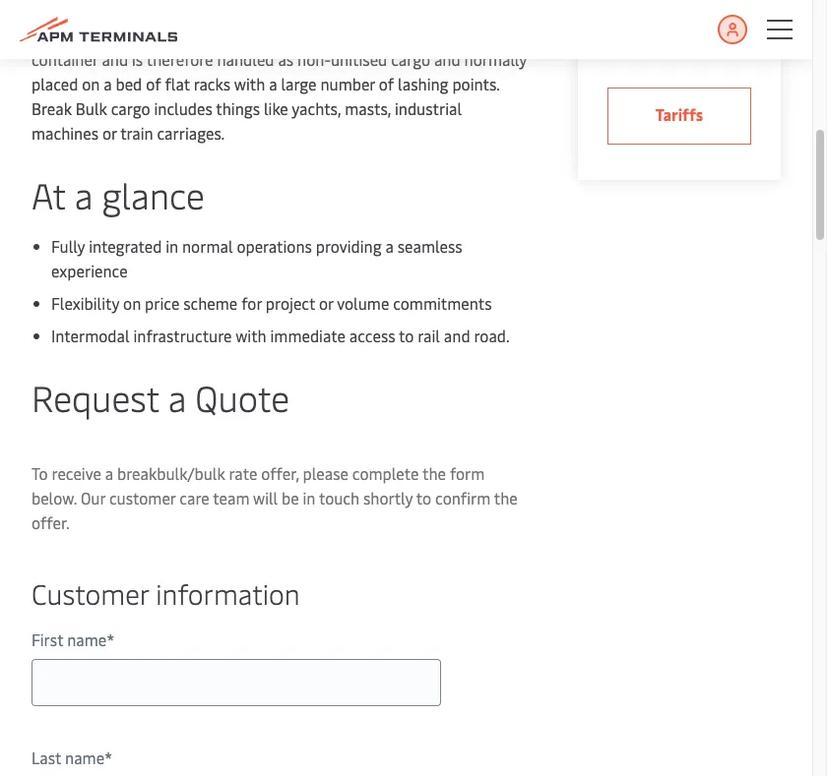 Task type: locate. For each thing, give the bounding box(es) containing it.
0 vertical spatial information
[[607, 27, 723, 56]]

1 vertical spatial or
[[319, 292, 333, 314]]

the left form
[[422, 463, 446, 484]]

1 vertical spatial to
[[416, 487, 431, 509]]

information for related
[[607, 27, 723, 56]]

to left rail
[[399, 325, 414, 347]]

intermodal
[[51, 325, 130, 347]]

0 horizontal spatial the
[[260, 24, 284, 45]]

train
[[120, 122, 153, 144]]

0 vertical spatial name
[[67, 629, 107, 651]]

tariffs link
[[607, 88, 751, 145]]

1 vertical spatial cargo
[[111, 97, 150, 119]]

1 vertical spatial on
[[123, 292, 141, 314]]

0 vertical spatial bulk
[[76, 24, 107, 45]]

handled
[[217, 48, 274, 70]]

cargo down bed
[[111, 97, 150, 119]]

1 break from the top
[[32, 24, 72, 45]]

related information
[[607, 0, 723, 56]]

1 vertical spatial bulk
[[76, 97, 107, 119]]

1 vertical spatial in
[[303, 487, 315, 509]]

with down for
[[235, 325, 266, 347]]

last
[[32, 747, 61, 769]]

a up like
[[269, 73, 277, 95]]

0 vertical spatial on
[[82, 73, 100, 95]]

2 vertical spatial the
[[494, 487, 518, 509]]

on left price
[[123, 292, 141, 314]]

break down placed
[[32, 97, 72, 119]]

1 vertical spatial the
[[422, 463, 446, 484]]

name
[[67, 629, 107, 651], [65, 747, 104, 769]]

or right the project
[[319, 292, 333, 314]]

below.
[[32, 487, 77, 509]]

name right first
[[67, 629, 107, 651]]

0 horizontal spatial or
[[102, 122, 117, 144]]

and
[[102, 48, 128, 70], [434, 48, 460, 70], [444, 325, 470, 347]]

be
[[282, 487, 299, 509]]

non-
[[297, 48, 331, 70]]

and left the is
[[102, 48, 128, 70]]

of up masts,
[[379, 73, 394, 95]]

0 horizontal spatial cargo
[[111, 97, 150, 119]]

yachts,
[[292, 97, 341, 119]]

1 vertical spatial with
[[235, 325, 266, 347]]

information
[[607, 27, 723, 56], [156, 575, 300, 612]]

1 vertical spatial name
[[65, 747, 104, 769]]

0 horizontal spatial in
[[166, 235, 178, 257]]

and right rail
[[444, 325, 470, 347]]

in
[[166, 235, 178, 257], [303, 487, 315, 509]]

in left normal
[[166, 235, 178, 257]]

0 vertical spatial in
[[166, 235, 178, 257]]

1 horizontal spatial or
[[319, 292, 333, 314]]

information up "tariffs"
[[607, 27, 723, 56]]

1 vertical spatial information
[[156, 575, 300, 612]]

infrastructure
[[133, 325, 232, 347]]

operations
[[237, 235, 312, 257]]

industrial
[[395, 97, 462, 119]]

commitments
[[393, 292, 492, 314]]

customer
[[32, 575, 149, 612]]

1 horizontal spatial in
[[303, 487, 315, 509]]

as
[[278, 48, 294, 70]]

name right last
[[65, 747, 104, 769]]

bulk
[[76, 24, 107, 45], [76, 97, 107, 119]]

with down 'handled'
[[234, 73, 265, 95]]

a inside fully integrated in normal operations providing a seamless experience
[[385, 235, 394, 257]]

on down the container
[[82, 73, 100, 95]]

flat
[[165, 73, 190, 95]]

in inside to receive a breakbulk/bulk rate offer, please complete the form below. our customer care team will be in touch shortly to confirm the offer.
[[303, 487, 315, 509]]

normal
[[182, 235, 233, 257]]

a inside to receive a breakbulk/bulk rate offer, please complete the form below. our customer care team will be in touch shortly to confirm the offer.
[[105, 463, 113, 484]]

to
[[399, 325, 414, 347], [416, 487, 431, 509]]

0 vertical spatial cargo
[[391, 48, 430, 70]]

of
[[420, 24, 435, 45], [146, 73, 161, 95], [379, 73, 394, 95]]

scheme
[[183, 292, 238, 314]]

receive
[[52, 463, 101, 484]]

standard
[[451, 24, 514, 45]]

team
[[213, 487, 249, 509]]

break up the container
[[32, 24, 72, 45]]

0 horizontal spatial on
[[82, 73, 100, 95]]

quote
[[195, 373, 290, 421]]

will
[[253, 487, 278, 509]]

of right weight
[[420, 24, 435, 45]]

the right confirm
[[494, 487, 518, 509]]

1 vertical spatial break
[[32, 97, 72, 119]]

rate
[[229, 463, 257, 484]]

0 vertical spatial or
[[102, 122, 117, 144]]

First name text field
[[32, 660, 441, 707]]

0 horizontal spatial information
[[156, 575, 300, 612]]

bulk up machines
[[76, 97, 107, 119]]

0 horizontal spatial to
[[399, 325, 414, 347]]

complete
[[352, 463, 419, 484]]

related
[[607, 0, 682, 27]]

a left the seamless on the top
[[385, 235, 394, 257]]

0 vertical spatial to
[[399, 325, 414, 347]]

or left 'train'
[[102, 122, 117, 144]]

for
[[241, 292, 262, 314]]

volume
[[337, 292, 389, 314]]

in right the be
[[303, 487, 315, 509]]

flexibility
[[51, 292, 119, 314]]

immediate
[[270, 325, 346, 347]]

or
[[102, 122, 117, 144], [319, 292, 333, 314]]

2 horizontal spatial of
[[420, 24, 435, 45]]

0 vertical spatial break
[[32, 24, 72, 45]]

unitised
[[331, 48, 387, 70]]

at
[[32, 170, 65, 219]]

glance
[[102, 170, 205, 219]]

normally
[[464, 48, 527, 70]]

fully
[[51, 235, 85, 257]]

0 vertical spatial with
[[234, 73, 265, 95]]

information up first name text field at the bottom of page
[[156, 575, 300, 612]]

1 horizontal spatial the
[[422, 463, 446, 484]]

break
[[32, 24, 72, 45], [32, 97, 72, 119]]

0 vertical spatial the
[[260, 24, 284, 45]]

2 bulk from the top
[[76, 97, 107, 119]]

bulk up the container
[[76, 24, 107, 45]]

on
[[82, 73, 100, 95], [123, 292, 141, 314]]

cargo up lashing
[[391, 48, 430, 70]]

integrated
[[89, 235, 162, 257]]

with
[[234, 73, 265, 95], [235, 325, 266, 347]]

the
[[260, 24, 284, 45], [422, 463, 446, 484], [494, 487, 518, 509]]

2 break from the top
[[32, 97, 72, 119]]

offer,
[[261, 463, 299, 484]]

to right the shortly
[[416, 487, 431, 509]]

a up our
[[105, 463, 113, 484]]

exceeds
[[200, 24, 257, 45]]

cargo
[[391, 48, 430, 70], [111, 97, 150, 119]]

at a glance
[[32, 170, 205, 219]]

customer information
[[32, 575, 300, 612]]

1 horizontal spatial to
[[416, 487, 431, 509]]

2 horizontal spatial the
[[494, 487, 518, 509]]

a
[[439, 24, 447, 45], [104, 73, 112, 95], [269, 73, 277, 95], [74, 170, 93, 219], [385, 235, 394, 257], [168, 373, 186, 421], [105, 463, 113, 484]]

1 horizontal spatial information
[[607, 27, 723, 56]]

of left flat at left
[[146, 73, 161, 95]]

the up as
[[260, 24, 284, 45]]

our
[[81, 487, 105, 509]]



Task type: describe. For each thing, give the bounding box(es) containing it.
a down infrastructure
[[168, 373, 186, 421]]

care
[[180, 487, 209, 509]]

like
[[264, 97, 288, 119]]

touch
[[319, 487, 359, 509]]

0 horizontal spatial of
[[146, 73, 161, 95]]

breakbulk/bulk
[[117, 463, 225, 484]]

form
[[450, 463, 485, 484]]

is
[[132, 48, 143, 70]]

1 horizontal spatial of
[[379, 73, 394, 95]]

confirm
[[435, 487, 491, 509]]

carriages.
[[157, 122, 225, 144]]

please
[[303, 463, 348, 484]]

on inside break bulk significantly exceeds the size and/or weight of a standard container and is therefore handled as non-unitised cargo and normally placed on a bed of flat racks with a large number of lashing points. break bulk cargo includes things like yachts, masts, industrial machines or train carriages.
[[82, 73, 100, 95]]

racks
[[194, 73, 231, 95]]

access
[[349, 325, 395, 347]]

flexibility on price scheme for project or volume commitments
[[51, 292, 492, 314]]

weight
[[369, 24, 416, 45]]

request
[[32, 373, 159, 421]]

things
[[216, 97, 260, 119]]

number
[[320, 73, 375, 95]]

1 horizontal spatial cargo
[[391, 48, 430, 70]]

customer
[[109, 487, 176, 509]]

seamless
[[397, 235, 462, 257]]

the inside break bulk significantly exceeds the size and/or weight of a standard container and is therefore handled as non-unitised cargo and normally placed on a bed of flat racks with a large number of lashing points. break bulk cargo includes things like yachts, masts, industrial machines or train carriages.
[[260, 24, 284, 45]]

name for last name
[[65, 747, 104, 769]]

1 bulk from the top
[[76, 24, 107, 45]]

information for customer
[[156, 575, 300, 612]]

break bulk significantly exceeds the size and/or weight of a standard container and is therefore handled as non-unitised cargo and normally placed on a bed of flat racks with a large number of lashing points. break bulk cargo includes things like yachts, masts, industrial machines or train carriages.
[[32, 24, 527, 144]]

container
[[32, 48, 98, 70]]

significantly
[[111, 24, 197, 45]]

request a quote
[[32, 373, 290, 421]]

road.
[[474, 325, 510, 347]]

to
[[32, 463, 48, 484]]

a left the 'standard'
[[439, 24, 447, 45]]

rail
[[418, 325, 440, 347]]

and/or
[[318, 24, 365, 45]]

a right at
[[74, 170, 93, 219]]

last name
[[32, 747, 104, 769]]

price
[[145, 292, 180, 314]]

to inside to receive a breakbulk/bulk rate offer, please complete the form below. our customer care team will be in touch shortly to confirm the offer.
[[416, 487, 431, 509]]

size
[[288, 24, 314, 45]]

therefore
[[147, 48, 213, 70]]

1 horizontal spatial on
[[123, 292, 141, 314]]

experience
[[51, 260, 128, 282]]

points.
[[452, 73, 499, 95]]

in inside fully integrated in normal operations providing a seamless experience
[[166, 235, 178, 257]]

intermodal infrastructure with immediate access to rail and road.
[[51, 325, 510, 347]]

first name
[[32, 629, 107, 651]]

first
[[32, 629, 63, 651]]

lashing
[[398, 73, 448, 95]]

fully integrated in normal operations providing a seamless experience
[[51, 235, 462, 282]]

a left bed
[[104, 73, 112, 95]]

to receive a breakbulk/bulk rate offer, please complete the form below. our customer care team will be in touch shortly to confirm the offer.
[[32, 463, 518, 534]]

and up lashing
[[434, 48, 460, 70]]

placed
[[32, 73, 78, 95]]

with inside break bulk significantly exceeds the size and/or weight of a standard container and is therefore handled as non-unitised cargo and normally placed on a bed of flat racks with a large number of lashing points. break bulk cargo includes things like yachts, masts, industrial machines or train carriages.
[[234, 73, 265, 95]]

providing
[[316, 235, 382, 257]]

project
[[266, 292, 315, 314]]

or inside break bulk significantly exceeds the size and/or weight of a standard container and is therefore handled as non-unitised cargo and normally placed on a bed of flat racks with a large number of lashing points. break bulk cargo includes things like yachts, masts, industrial machines or train carriages.
[[102, 122, 117, 144]]

name for first name
[[67, 629, 107, 651]]

bed
[[116, 73, 142, 95]]

includes
[[154, 97, 212, 119]]

masts,
[[345, 97, 391, 119]]

offer.
[[32, 512, 70, 534]]

large
[[281, 73, 317, 95]]

machines
[[32, 122, 99, 144]]

tariffs
[[655, 103, 703, 125]]

shortly
[[363, 487, 413, 509]]



Task type: vqa. For each thing, say whether or not it's contained in the screenshot.
leftmost -
no



